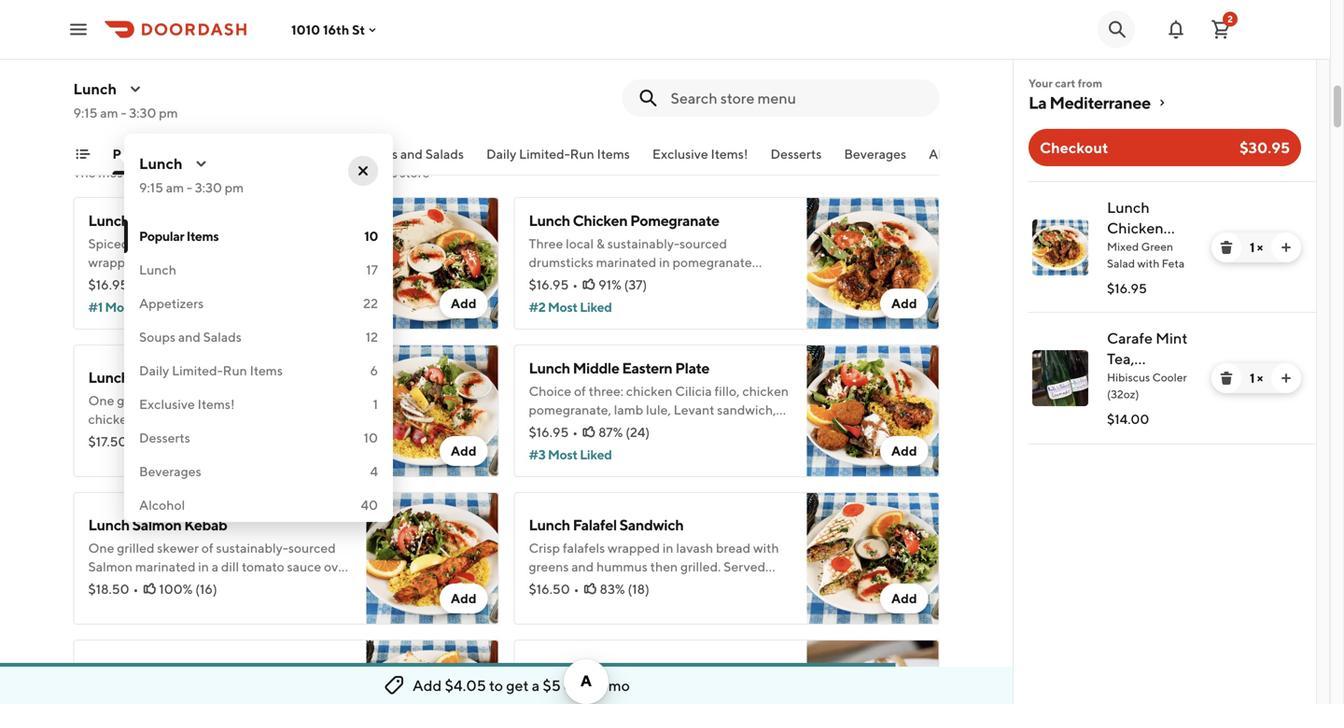 Task type: describe. For each thing, give the bounding box(es) containing it.
cilicia
[[641, 688, 678, 703]]

0 vertical spatial desserts
[[771, 146, 822, 162]]

(32oz)
[[1107, 388, 1140, 401]]

am for menus icon
[[100, 105, 118, 120]]

2 vertical spatial 1
[[373, 396, 378, 412]]

cheese
[[708, 688, 750, 703]]

lunch middle eastern plate
[[529, 359, 710, 377]]

1 vertical spatial items!
[[198, 396, 235, 412]]

liked for lunch middle eastern plate
[[580, 447, 612, 462]]

show menu categories image
[[75, 147, 90, 162]]

eastern
[[622, 359, 673, 377]]

- for menus icon
[[121, 105, 127, 120]]

2
[[1228, 14, 1233, 24]]

3:30 for menus image
[[195, 180, 222, 195]]

a
[[532, 677, 540, 694]]

lunch chicken pomegranate list
[[1014, 181, 1317, 444]]

daily limited-run items button
[[486, 145, 630, 175]]

remove item from cart image for $14.00
[[1219, 371, 1234, 386]]

0 horizontal spatial beverages
[[139, 464, 201, 479]]

shawerma
[[190, 211, 259, 229]]

close menu navigation image
[[356, 163, 371, 178]]

appetizers
[[139, 296, 204, 311]]

• for salmon
[[133, 581, 139, 597]]

limited- inside button
[[519, 146, 570, 162]]

mixed
[[1107, 240, 1139, 253]]

fillo appetizer choice of: chicken cilicia fillo, cheese karni
[[529, 663, 782, 704]]

store
[[400, 165, 430, 180]]

0 horizontal spatial and
[[178, 329, 201, 345]]

add button for lunch salmon kebab
[[440, 584, 488, 613]]

16th
[[323, 22, 349, 37]]

$16.50
[[529, 581, 570, 597]]

add one to cart image
[[1279, 240, 1294, 255]]

(37)
[[624, 277, 647, 292]]

lamb
[[132, 663, 170, 681]]

1 vertical spatial alcohol
[[139, 497, 185, 513]]

from inside popular items the most commonly ordered items and dishes from this store
[[345, 165, 373, 180]]

most inside $16.95 #1 most liked
[[105, 299, 135, 315]]

lunch lamb shawarma image
[[367, 640, 499, 704]]

0 vertical spatial exclusive items!
[[653, 146, 748, 162]]

exclusive inside 'button'
[[653, 146, 708, 162]]

$16.95 #1 most liked
[[88, 277, 169, 315]]

1 horizontal spatial soups and salads
[[361, 146, 464, 162]]

12
[[366, 329, 378, 345]]

lunch left "falafel"
[[529, 516, 570, 534]]

$30.95
[[1240, 139, 1290, 156]]

3:30 for menus icon
[[129, 105, 156, 120]]

most
[[98, 165, 128, 180]]

of:
[[574, 688, 589, 703]]

94%
[[157, 434, 183, 449]]

choice
[[529, 688, 572, 703]]

get
[[506, 677, 529, 694]]

lunch salmon kebab
[[88, 516, 227, 534]]

items! inside 'button'
[[711, 146, 748, 162]]

fillo
[[529, 663, 558, 681]]

lunch chicken shawerma image
[[367, 197, 499, 330]]

0 vertical spatial from
[[1078, 77, 1103, 90]]

$16.95 • for middle
[[529, 424, 578, 440]]

4
[[370, 464, 378, 479]]

la mediterranee link
[[1029, 92, 1302, 114]]

$17.50
[[88, 434, 127, 449]]

add $4.05 to get a $5 off promo
[[413, 677, 630, 694]]

1 horizontal spatial daily limited-run items
[[486, 146, 630, 162]]

plate
[[675, 359, 710, 377]]

run inside button
[[570, 146, 595, 162]]

commonly
[[130, 165, 193, 180]]

1 vertical spatial popular items
[[139, 228, 219, 244]]

soups and salads button
[[361, 145, 464, 175]]

40
[[361, 497, 378, 513]]

chicken
[[592, 688, 638, 703]]

and inside popular items the most commonly ordered items and dishes from this store
[[280, 165, 302, 180]]

notification bell image
[[1165, 18, 1188, 41]]

shawarma
[[172, 663, 241, 681]]

17
[[366, 262, 378, 277]]

salads inside the "soups and salads" button
[[426, 146, 464, 162]]

ordered
[[195, 165, 243, 180]]

falafel
[[573, 516, 617, 534]]

sandwich
[[620, 516, 684, 534]]

lunch left lamb
[[88, 663, 130, 681]]

1 horizontal spatial kebab
[[240, 368, 284, 386]]

fillo appetizer image
[[807, 640, 940, 704]]

feta
[[1162, 257, 1185, 270]]

chicken inside lunch chicken pomegranate
[[1107, 219, 1164, 237]]

1 vertical spatial daily
[[139, 363, 169, 378]]

lunch salmon kebab image
[[367, 492, 499, 625]]

1 vertical spatial desserts
[[139, 430, 190, 445]]

#2
[[529, 299, 546, 315]]

(16)
[[195, 581, 217, 597]]

mixed green salad with feta
[[1107, 240, 1185, 270]]

• for chicken
[[573, 277, 578, 292]]

1 for $16.95
[[1250, 240, 1255, 255]]

#2 most liked
[[529, 299, 612, 315]]

your
[[1029, 77, 1053, 90]]

0 horizontal spatial exclusive
[[139, 396, 195, 412]]

lunch lamb shawarma
[[88, 663, 241, 681]]

1 horizontal spatial lunch chicken pomegranate image
[[1033, 219, 1089, 275]]

87%
[[599, 424, 623, 440]]

$18.50 •
[[88, 581, 139, 597]]

0 horizontal spatial salads
[[203, 329, 242, 345]]

lunch left menus icon
[[73, 80, 117, 98]]

1 horizontal spatial alcohol
[[929, 146, 975, 162]]

pomegranate inside lunch chicken pomegranate list
[[1107, 240, 1199, 257]]

middle
[[573, 359, 620, 377]]

fillo,
[[680, 688, 706, 703]]

liked inside $16.95 #1 most liked
[[137, 299, 169, 315]]

94% (19)
[[157, 434, 207, 449]]

100%
[[159, 581, 193, 597]]

add button for lunch chicken pomegranate
[[880, 289, 929, 318]]

saffron
[[132, 368, 180, 386]]

87% (24)
[[599, 424, 650, 440]]

dishes
[[305, 165, 343, 180]]

chicken up 91% at the left top
[[573, 211, 628, 229]]

off
[[564, 677, 583, 694]]

lunch left salmon
[[88, 516, 130, 534]]

cooler
[[1153, 371, 1187, 384]]

desserts button
[[771, 145, 822, 175]]

6
[[370, 363, 378, 378]]

pm for menus icon
[[159, 105, 178, 120]]

lunch inside lunch chicken pomegranate
[[1107, 198, 1150, 216]]

add one to cart image
[[1279, 371, 1294, 386]]

$4.05
[[445, 677, 486, 694]]

am for menus image
[[166, 180, 184, 195]]

remove item from cart image for $16.95
[[1219, 240, 1234, 255]]

- for menus image
[[187, 180, 192, 195]]

$16.95 inside $16.95 #1 most liked
[[88, 277, 128, 292]]

lunch saffron chicken kebab
[[88, 368, 284, 386]]

salad
[[1107, 257, 1136, 270]]

appetizer
[[560, 663, 626, 681]]

mediterranee
[[1050, 92, 1151, 113]]



Task type: locate. For each thing, give the bounding box(es) containing it.
pomegranate
[[630, 211, 720, 229], [1107, 240, 1199, 257]]

1 vertical spatial kebab
[[184, 516, 227, 534]]

lunch left menus image
[[139, 155, 183, 172]]

× for $16.95
[[1257, 240, 1263, 255]]

items! down lunch saffron chicken kebab
[[198, 396, 235, 412]]

1010 16th st
[[291, 22, 365, 37]]

items inside daily limited-run items button
[[597, 146, 630, 162]]

remove item from cart image left add one to cart image
[[1219, 240, 1234, 255]]

0 vertical spatial 9:15
[[73, 105, 98, 120]]

2 button
[[1203, 11, 1240, 48]]

0 horizontal spatial am
[[100, 105, 118, 120]]

and right items
[[280, 165, 302, 180]]

- left ordered
[[187, 180, 192, 195]]

0 horizontal spatial from
[[345, 165, 373, 180]]

0 vertical spatial daily
[[486, 146, 517, 162]]

items!
[[711, 146, 748, 162], [198, 396, 235, 412]]

daily right the "soups and salads" button
[[486, 146, 517, 162]]

10
[[364, 228, 378, 244], [364, 430, 378, 445]]

0 vertical spatial 9:15 am - 3:30 pm
[[73, 105, 178, 120]]

$14.00
[[1107, 411, 1150, 427]]

1 vertical spatial soups and salads
[[139, 329, 242, 345]]

0 vertical spatial run
[[570, 146, 595, 162]]

0 vertical spatial pomegranate
[[630, 211, 720, 229]]

1 vertical spatial 1
[[1250, 370, 1255, 386]]

1 horizontal spatial 9:15
[[139, 180, 163, 195]]

2 $16.95 • from the top
[[529, 424, 578, 440]]

st
[[352, 22, 365, 37]]

remove item from cart image
[[1219, 240, 1234, 255], [1219, 371, 1234, 386]]

2 items, open order cart image
[[1210, 18, 1233, 41]]

3:30
[[129, 105, 156, 120], [195, 180, 222, 195]]

chicken down commonly
[[132, 211, 187, 229]]

daily down appetizers
[[139, 363, 169, 378]]

1 vertical spatial -
[[187, 180, 192, 195]]

0 horizontal spatial lunch chicken pomegranate
[[529, 211, 720, 229]]

with
[[1138, 257, 1160, 270]]

menus image
[[194, 156, 209, 171]]

×
[[1257, 240, 1263, 255], [1257, 370, 1263, 386]]

0 horizontal spatial lunch chicken pomegranate image
[[807, 197, 940, 330]]

10 for popular items
[[364, 228, 378, 244]]

alcohol right beverages button
[[929, 146, 975, 162]]

promo
[[586, 677, 630, 694]]

0 vertical spatial alcohol
[[929, 146, 975, 162]]

1 vertical spatial daily limited-run items
[[139, 363, 283, 378]]

$16.95
[[88, 277, 128, 292], [529, 277, 569, 292], [1107, 281, 1147, 296], [529, 424, 569, 440]]

$16.95 up #2
[[529, 277, 569, 292]]

1 horizontal spatial soups
[[361, 146, 398, 162]]

1 $16.95 • from the top
[[529, 277, 578, 292]]

0 vertical spatial pm
[[159, 105, 178, 120]]

1 vertical spatial 1 ×
[[1250, 370, 1263, 386]]

1 horizontal spatial pm
[[225, 180, 244, 195]]

popular items down commonly
[[139, 228, 219, 244]]

1 remove item from cart image from the top
[[1219, 240, 1234, 255]]

1 for $14.00
[[1250, 370, 1255, 386]]

1 left add one to cart image
[[1250, 240, 1255, 255]]

• right $16.50
[[574, 581, 579, 597]]

1 vertical spatial soups
[[139, 329, 176, 345]]

2 vertical spatial and
[[178, 329, 201, 345]]

add button for lunch falafel sandwich
[[880, 584, 929, 613]]

91%
[[599, 277, 622, 292]]

alcohol up lunch salmon kebab
[[139, 497, 185, 513]]

1 down 6
[[373, 396, 378, 412]]

$18.50
[[88, 581, 129, 597]]

0 vertical spatial salads
[[426, 146, 464, 162]]

lunch saffron chicken kebab image
[[367, 345, 499, 477]]

add button for lunch middle eastern plate
[[880, 436, 929, 466]]

and down appetizers
[[178, 329, 201, 345]]

0 horizontal spatial items!
[[198, 396, 235, 412]]

0 horizontal spatial pm
[[159, 105, 178, 120]]

1 vertical spatial and
[[280, 165, 302, 180]]

lunch down daily limited-run items button
[[529, 211, 570, 229]]

lunch left middle
[[529, 359, 570, 377]]

most right #3
[[548, 447, 578, 462]]

2 remove item from cart image from the top
[[1219, 371, 1234, 386]]

lunch
[[73, 80, 117, 98], [139, 155, 183, 172], [1107, 198, 1150, 216], [88, 211, 130, 229], [529, 211, 570, 229], [139, 262, 176, 277], [529, 359, 570, 377], [88, 368, 130, 386], [88, 516, 130, 534], [529, 516, 570, 534], [88, 663, 130, 681]]

beverages button
[[844, 145, 907, 175]]

add
[[451, 296, 477, 311], [892, 296, 917, 311], [451, 443, 477, 458], [892, 443, 917, 458], [451, 591, 477, 606], [892, 591, 917, 606], [413, 677, 442, 694]]

lunch chicken pomegranate
[[1107, 198, 1199, 257], [529, 211, 720, 229]]

1 vertical spatial ×
[[1257, 370, 1263, 386]]

desserts down item search search field
[[771, 146, 822, 162]]

chicken right saffron
[[183, 368, 238, 386]]

most right #2
[[548, 299, 578, 315]]

popular items the most commonly ordered items and dishes from this store
[[73, 137, 430, 180]]

lunch chicken shawerma
[[88, 211, 259, 229]]

1 horizontal spatial lunch chicken pomegranate
[[1107, 198, 1199, 257]]

from up la mediterranee on the right of the page
[[1078, 77, 1103, 90]]

0 vertical spatial 3:30
[[129, 105, 156, 120]]

am up lunch chicken shawerma on the left top
[[166, 180, 184, 195]]

checkout
[[1040, 139, 1109, 156]]

0 vertical spatial soups
[[361, 146, 398, 162]]

0 vertical spatial $16.95 •
[[529, 277, 578, 292]]

kebab
[[240, 368, 284, 386], [184, 516, 227, 534]]

lunch down the most
[[88, 211, 130, 229]]

1 horizontal spatial -
[[187, 180, 192, 195]]

from left the this
[[345, 165, 373, 180]]

lunch up appetizers
[[139, 262, 176, 277]]

0 vertical spatial beverages
[[844, 146, 907, 162]]

0 horizontal spatial 3:30
[[129, 105, 156, 120]]

1 1 × from the top
[[1250, 240, 1263, 255]]

10 up 4
[[364, 430, 378, 445]]

1 horizontal spatial salads
[[426, 146, 464, 162]]

most for lunch chicken pomegranate
[[548, 299, 578, 315]]

1 × from the top
[[1257, 240, 1263, 255]]

and
[[401, 146, 423, 162], [280, 165, 302, 180], [178, 329, 201, 345]]

$5
[[543, 677, 561, 694]]

• up #3 most liked
[[573, 424, 578, 440]]

0 horizontal spatial limited-
[[172, 363, 223, 378]]

1 vertical spatial pomegranate
[[1107, 240, 1199, 257]]

0 vertical spatial items!
[[711, 146, 748, 162]]

#1
[[88, 299, 103, 315]]

9:15 am - 3:30 pm down menus image
[[139, 180, 244, 195]]

the
[[73, 165, 96, 180]]

0 vertical spatial kebab
[[240, 368, 284, 386]]

0 horizontal spatial exclusive items!
[[139, 396, 235, 412]]

0 vertical spatial remove item from cart image
[[1219, 240, 1234, 255]]

1 horizontal spatial from
[[1078, 77, 1103, 90]]

9:15 am - 3:30 pm
[[73, 105, 178, 120], [139, 180, 244, 195]]

run
[[570, 146, 595, 162], [223, 363, 247, 378]]

$16.95 down salad
[[1107, 281, 1147, 296]]

1 vertical spatial run
[[223, 363, 247, 378]]

0 horizontal spatial alcohol
[[139, 497, 185, 513]]

9:15 am - 3:30 pm for menus image
[[139, 180, 244, 195]]

9:15 up lunch chicken shawerma on the left top
[[139, 180, 163, 195]]

0 vertical spatial exclusive
[[653, 146, 708, 162]]

1 vertical spatial exclusive
[[139, 396, 195, 412]]

$16.95 up #1 at the top
[[88, 277, 128, 292]]

your cart from
[[1029, 77, 1103, 90]]

1 horizontal spatial exclusive items!
[[653, 146, 748, 162]]

liked right #1 at the top
[[137, 299, 169, 315]]

- up the most
[[121, 105, 127, 120]]

83% (18)
[[600, 581, 650, 597]]

10 up 17
[[364, 228, 378, 244]]

1 vertical spatial am
[[166, 180, 184, 195]]

lunch falafel sandwich image
[[807, 492, 940, 625]]

1 horizontal spatial beverages
[[844, 146, 907, 162]]

popular inside popular items the most commonly ordered items and dishes from this store
[[73, 137, 144, 162]]

1 horizontal spatial daily
[[486, 146, 517, 162]]

#3 most liked
[[529, 447, 612, 462]]

0 horizontal spatial daily
[[139, 363, 169, 378]]

lunch left saffron
[[88, 368, 130, 386]]

1010 16th st button
[[291, 22, 380, 37]]

cart
[[1055, 77, 1076, 90]]

0 horizontal spatial kebab
[[184, 516, 227, 534]]

$16.95 • for chicken
[[529, 277, 578, 292]]

0 horizontal spatial soups
[[139, 329, 176, 345]]

• right $18.50
[[133, 581, 139, 597]]

pm left items
[[225, 180, 244, 195]]

0 vertical spatial 1 ×
[[1250, 240, 1263, 255]]

1 × for $16.95
[[1250, 240, 1263, 255]]

9:15 am - 3:30 pm for menus icon
[[73, 105, 178, 120]]

3:30 down menus image
[[195, 180, 222, 195]]

soups
[[361, 146, 398, 162], [139, 329, 176, 345]]

(18)
[[628, 581, 650, 597]]

lunch falafel sandwich
[[529, 516, 684, 534]]

and up store
[[401, 146, 423, 162]]

1 horizontal spatial pomegranate
[[1107, 240, 1199, 257]]

2 1 × from the top
[[1250, 370, 1263, 386]]

1 horizontal spatial run
[[570, 146, 595, 162]]

1 vertical spatial $16.95 •
[[529, 424, 578, 440]]

exclusive items!
[[653, 146, 748, 162], [139, 396, 235, 412]]

am up the most
[[100, 105, 118, 120]]

desserts right the '$17.50'
[[139, 430, 190, 445]]

menus image
[[128, 81, 143, 96]]

liked down 87% at the bottom
[[580, 447, 612, 462]]

0 horizontal spatial run
[[223, 363, 247, 378]]

exclusive items! button
[[653, 145, 748, 175]]

$16.50 •
[[529, 581, 579, 597]]

daily limited-run items
[[486, 146, 630, 162], [139, 363, 283, 378]]

× for $14.00
[[1257, 370, 1263, 386]]

alcohol button
[[929, 145, 975, 175]]

daily
[[486, 146, 517, 162], [139, 363, 169, 378]]

1 × for $14.00
[[1250, 370, 1263, 386]]

0 vertical spatial soups and salads
[[361, 146, 464, 162]]

soups and salads down appetizers
[[139, 329, 242, 345]]

to
[[489, 677, 503, 694]]

1
[[1250, 240, 1255, 255], [1250, 370, 1255, 386], [373, 396, 378, 412]]

open menu image
[[67, 18, 90, 41]]

83%
[[600, 581, 625, 597]]

pm
[[159, 105, 178, 120], [225, 180, 244, 195]]

1 horizontal spatial items!
[[711, 146, 748, 162]]

#3
[[529, 447, 546, 462]]

0 vertical spatial and
[[401, 146, 423, 162]]

salads up lunch saffron chicken kebab
[[203, 329, 242, 345]]

$16.95 • up #2
[[529, 277, 578, 292]]

0 vertical spatial am
[[100, 105, 118, 120]]

salads up store
[[426, 146, 464, 162]]

green
[[1142, 240, 1174, 253]]

most right #1 at the top
[[105, 299, 135, 315]]

0 horizontal spatial pomegranate
[[630, 211, 720, 229]]

9:15 for menus image
[[139, 180, 163, 195]]

add button
[[440, 289, 488, 318], [880, 289, 929, 318], [440, 436, 488, 466], [880, 436, 929, 466], [440, 584, 488, 613], [880, 584, 929, 613]]

(19)
[[185, 434, 207, 449]]

3:30 down menus icon
[[129, 105, 156, 120]]

la
[[1029, 92, 1047, 113]]

0 vertical spatial ×
[[1257, 240, 1263, 255]]

0 horizontal spatial soups and salads
[[139, 329, 242, 345]]

× left add one to cart image
[[1257, 240, 1263, 255]]

0 vertical spatial daily limited-run items
[[486, 146, 630, 162]]

$16.95 up #3
[[529, 424, 569, 440]]

1 vertical spatial beverages
[[139, 464, 201, 479]]

-
[[121, 105, 127, 120], [187, 180, 192, 195]]

lunch middle eastern plate image
[[807, 345, 940, 477]]

1010
[[291, 22, 320, 37]]

9:15 for menus icon
[[73, 105, 98, 120]]

1 × left add one to cart image
[[1250, 240, 1263, 255]]

1 vertical spatial remove item from cart image
[[1219, 371, 1234, 386]]

pm up commonly
[[159, 105, 178, 120]]

0 vertical spatial limited-
[[519, 146, 570, 162]]

0 horizontal spatial 9:15
[[73, 105, 98, 120]]

91% (37)
[[599, 277, 647, 292]]

lunch chicken pomegranate image
[[807, 197, 940, 330], [1033, 219, 1089, 275]]

soups and salads
[[361, 146, 464, 162], [139, 329, 242, 345]]

$16.95 inside lunch chicken pomegranate list
[[1107, 281, 1147, 296]]

$16.95 • up #3
[[529, 424, 578, 440]]

from
[[1078, 77, 1103, 90], [345, 165, 373, 180]]

hibiscus
[[1107, 371, 1151, 384]]

hibiscus cooler (32oz)
[[1107, 371, 1187, 401]]

1 horizontal spatial desserts
[[771, 146, 822, 162]]

Item Search search field
[[671, 88, 925, 108]]

• up #2 most liked
[[573, 277, 578, 292]]

1 horizontal spatial am
[[166, 180, 184, 195]]

daily inside button
[[486, 146, 517, 162]]

2 horizontal spatial and
[[401, 146, 423, 162]]

1 vertical spatial pm
[[225, 180, 244, 195]]

this
[[376, 165, 397, 180]]

carafe mint tea, lemonade or hibiscus cooler image
[[1033, 350, 1089, 406]]

0 vertical spatial -
[[121, 105, 127, 120]]

most for lunch middle eastern plate
[[548, 447, 578, 462]]

2 × from the top
[[1257, 370, 1263, 386]]

• for falafel
[[574, 581, 579, 597]]

1 vertical spatial limited-
[[172, 363, 223, 378]]

soups down appetizers
[[139, 329, 176, 345]]

popular items up commonly
[[113, 146, 192, 162]]

10 for desserts
[[364, 430, 378, 445]]

$16.95 •
[[529, 277, 578, 292], [529, 424, 578, 440]]

items inside popular items the most commonly ordered items and dishes from this store
[[148, 137, 199, 162]]

1 vertical spatial 3:30
[[195, 180, 222, 195]]

lunch up mixed
[[1107, 198, 1150, 216]]

beverages left alcohol button
[[844, 146, 907, 162]]

0 vertical spatial popular items
[[113, 146, 192, 162]]

100% (16)
[[159, 581, 217, 597]]

soups inside the "soups and salads" button
[[361, 146, 398, 162]]

pm for menus image
[[225, 180, 244, 195]]

1 horizontal spatial 3:30
[[195, 180, 222, 195]]

items! left desserts button
[[711, 146, 748, 162]]

9:15 up show menu categories icon
[[73, 105, 98, 120]]

0 horizontal spatial -
[[121, 105, 127, 120]]

salmon
[[132, 516, 182, 534]]

lunch chicken pomegranate inside list
[[1107, 198, 1199, 257]]

× left add one to cart icon
[[1257, 370, 1263, 386]]

1 left add one to cart icon
[[1250, 370, 1255, 386]]

1 × left add one to cart icon
[[1250, 370, 1263, 386]]

beverages down the 94%
[[139, 464, 201, 479]]

and inside button
[[401, 146, 423, 162]]

liked down 91% at the left top
[[580, 299, 612, 315]]

0 horizontal spatial desserts
[[139, 430, 190, 445]]

1 vertical spatial from
[[345, 165, 373, 180]]

chicken up mixed
[[1107, 219, 1164, 237]]

0 vertical spatial 1
[[1250, 240, 1255, 255]]

9:15 am - 3:30 pm down menus icon
[[73, 105, 178, 120]]

soups up the this
[[361, 146, 398, 162]]

0 vertical spatial 10
[[364, 228, 378, 244]]

popular items
[[113, 146, 192, 162], [139, 228, 219, 244]]

liked
[[137, 299, 169, 315], [580, 299, 612, 315], [580, 447, 612, 462]]

liked for lunch chicken pomegranate
[[580, 299, 612, 315]]

1 vertical spatial 10
[[364, 430, 378, 445]]

• for middle
[[573, 424, 578, 440]]

remove item from cart image right cooler
[[1219, 371, 1234, 386]]

1 horizontal spatial and
[[280, 165, 302, 180]]

soups and salads up store
[[361, 146, 464, 162]]



Task type: vqa. For each thing, say whether or not it's contained in the screenshot.
Lunch Lamb Shawarma image
yes



